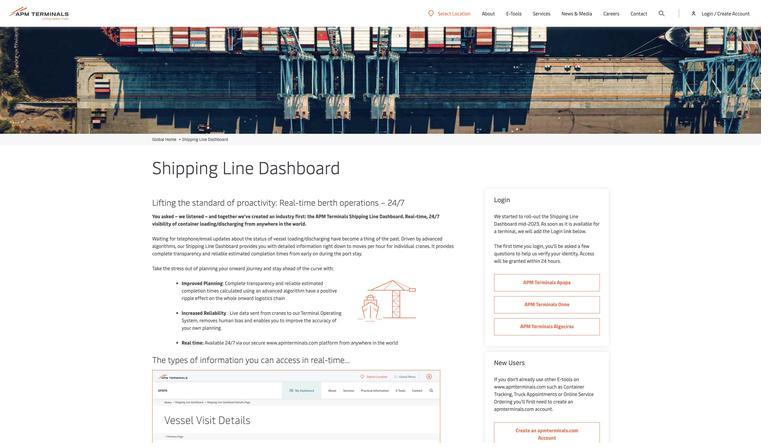 Task type: vqa. For each thing, say whether or not it's contained in the screenshot.
the "for"
yes



Task type: describe. For each thing, give the bounding box(es) containing it.
to up the improve
[[287, 310, 292, 316]]

stress
[[171, 265, 184, 272]]

create inside create an apmterminals.com account
[[516, 427, 531, 434]]

reliable inside : complete transparency and reliable estimated completion times calculated using an advanced algorithm have a positive ripple effect on the whole onward logistics chain
[[285, 280, 301, 287]]

and enables
[[245, 317, 270, 324]]

on inside : complete transparency and reliable estimated completion times calculated using an advanced algorithm have a positive ripple effect on the whole onward logistics chain
[[209, 295, 215, 301]]

estimated inside detailed information right down to moves per hour for individual cranes. it provides complete transparency and reliable estimated completion times from early on during the port stay.
[[229, 250, 250, 257]]

proactivity:
[[237, 197, 278, 208]]

of inside : live data sent from cranes to our terminal operating system, removes human bias and enables you to improve the accuracy of your own planning.
[[332, 317, 337, 324]]

hour
[[376, 243, 386, 249]]

us
[[533, 250, 538, 257]]

stay.
[[353, 250, 363, 257]]

provides inside detailed information right down to moves per hour for individual cranes. it provides complete transparency and reliable estimated completion times from early on during the port stay.
[[436, 243, 454, 249]]

advanced inside waiting for telephone/email updates about the status of vessel loading/discharging have become a thing of the past. driven by advanced algorithms, our shipping line dashboard provides you with
[[423, 235, 443, 242]]

moves
[[353, 243, 367, 249]]

ahead
[[283, 265, 296, 272]]

curve
[[311, 265, 323, 272]]

0 vertical spatial 24/7
[[388, 197, 405, 208]]

apm for apm terminals apapa
[[524, 279, 534, 286]]

and together we've created an industry first: the apm terminals shipping line dashboard. real-time, 24/7 visibility of container loading/discharging from anywhere in the world.
[[152, 213, 440, 227]]

questions
[[495, 250, 515, 257]]

the down 'as' on the right
[[543, 228, 550, 235]]

login for login
[[495, 195, 511, 204]]

apm terminals algeciras link
[[495, 318, 601, 336]]

tools
[[511, 10, 522, 17]]

time inside the first time you login, you'll be asked a few questions to help us verify your identity. access will be granted within 24 hours.
[[514, 243, 523, 249]]

right
[[323, 243, 333, 249]]

reliable inside detailed information right down to moves per hour for individual cranes. it provides complete transparency and reliable estimated completion times from early on during the port stay.
[[212, 250, 228, 257]]

1 horizontal spatial your
[[219, 265, 228, 272]]

individual
[[394, 243, 415, 249]]

reliability
[[204, 310, 227, 316]]

need
[[537, 398, 547, 405]]

1 vertical spatial in
[[373, 340, 377, 346]]

e- inside the if you don't already use other e-tools on www.apmterminals.com such as container tracking, truck appointments or online service ordering you'll first need to create an apmterminals.com account.
[[558, 376, 562, 383]]

: complete transparency and reliable estimated completion times calculated using an advanced algorithm have a positive ripple effect on the whole onward logistics chain
[[182, 280, 337, 301]]

you'll inside the if you don't already use other e-tools on www.apmterminals.com such as container tracking, truck appointments or online service ordering you'll first need to create an apmterminals.com account.
[[514, 398, 526, 405]]

tools
[[562, 376, 573, 383]]

chain
[[274, 295, 285, 301]]

of left planning
[[194, 265, 198, 272]]

shipping down global home > shipping line dashboard
[[152, 155, 218, 179]]

users
[[509, 358, 525, 367]]

it
[[432, 243, 435, 249]]

first:
[[296, 213, 307, 220]]

apm for apm terminals onne
[[525, 301, 536, 308]]

times inside detailed information right down to moves per hour for individual cranes. it provides complete transparency and reliable estimated completion times from early on during the port stay.
[[277, 250, 289, 257]]

via
[[236, 340, 242, 346]]

available
[[205, 340, 224, 346]]

standard
[[192, 197, 225, 208]]

help
[[522, 250, 531, 257]]

the inside detailed information right down to moves per hour for individual cranes. it provides complete transparency and reliable estimated completion times from early on during the port stay.
[[334, 250, 342, 257]]

have inside : complete transparency and reliable estimated completion times calculated using an advanced algorithm have a positive ripple effect on the whole onward logistics chain
[[306, 287, 316, 294]]

have inside waiting for telephone/email updates about the status of vessel loading/discharging have become a thing of the past. driven by advanced algorithms, our shipping line dashboard provides you with
[[331, 235, 341, 242]]

: for complete
[[223, 280, 224, 287]]

algorithms,
[[152, 243, 177, 249]]

already
[[520, 376, 535, 383]]

is
[[569, 221, 573, 227]]

positive
[[321, 287, 337, 294]]

sent
[[250, 310, 260, 316]]

planning
[[199, 265, 218, 272]]

of up together
[[227, 197, 235, 208]]

the left curve
[[303, 265, 310, 272]]

vessel
[[274, 235, 287, 242]]

a inside we started to roll-out the shipping line dashboard mid-2023. as soon as it is available for a terminal, we will add the login link below.
[[495, 228, 497, 235]]

ripple
[[182, 295, 194, 301]]

select location
[[438, 10, 471, 17]]

apm terminals algeciras
[[521, 323, 574, 330]]

from inside and together we've created an industry first: the apm terminals shipping line dashboard. real-time, 24/7 visibility of container loading/discharging from anywhere in the world.
[[245, 221, 256, 227]]

about
[[482, 10, 495, 17]]

terminals for apm terminals onne
[[536, 301, 558, 308]]

secure
[[252, 340, 266, 346]]

you inside waiting for telephone/email updates about the status of vessel loading/discharging have become a thing of the past. driven by advanced algorithms, our shipping line dashboard provides you with
[[259, 243, 267, 249]]

anywhere inside and together we've created an industry first: the apm terminals shipping line dashboard. real-time, 24/7 visibility of container loading/discharging from anywhere in the world.
[[257, 221, 278, 227]]

1 horizontal spatial –
[[205, 213, 208, 220]]

we've
[[238, 213, 251, 220]]

on inside the if you don't already use other e-tools on www.apmterminals.com such as container tracking, truck appointments or online service ordering you'll first need to create an apmterminals.com account.
[[574, 376, 580, 383]]

the up you asked – we listened –
[[178, 197, 190, 208]]

mid-
[[519, 221, 529, 227]]

first inside the first time you login, you'll be asked a few questions to help us verify your identity. access will be granted within 24 hours.
[[504, 243, 513, 249]]

improved planning
[[182, 280, 223, 287]]

real-
[[311, 354, 328, 365]]

e-tools button
[[507, 0, 522, 27]]

down
[[334, 243, 346, 249]]

careers button
[[604, 0, 620, 27]]

0 horizontal spatial be
[[503, 258, 508, 264]]

for inside detailed information right down to moves per hour for individual cranes. it provides complete transparency and reliable estimated completion times from early on during the port stay.
[[387, 243, 393, 249]]

transparency inside : complete transparency and reliable estimated completion times calculated using an advanced algorithm have a positive ripple effect on the whole onward logistics chain
[[247, 280, 275, 287]]

2 horizontal spatial –
[[381, 197, 386, 208]]

in inside and together we've created an industry first: the apm terminals shipping line dashboard. real-time, 24/7 visibility of container loading/discharging from anywhere in the world.
[[279, 221, 283, 227]]

together
[[218, 213, 237, 220]]

the inside : complete transparency and reliable estimated completion times calculated using an advanced algorithm have a positive ripple effect on the whole onward logistics chain
[[216, 295, 223, 301]]

and left stay
[[264, 265, 272, 272]]

>
[[179, 137, 181, 142]]

logistics
[[255, 295, 273, 301]]

operating
[[321, 310, 342, 316]]

use
[[537, 376, 544, 383]]

port
[[343, 250, 352, 257]]

cranes.
[[416, 243, 431, 249]]

account for create
[[733, 10, 751, 17]]

24
[[542, 258, 547, 264]]

terminals for apm terminals apapa
[[535, 279, 557, 286]]

about
[[232, 235, 244, 242]]

telephone/email
[[177, 235, 212, 242]]

access
[[276, 354, 300, 365]]

login for login / create account
[[702, 10, 714, 17]]

select location button
[[429, 10, 471, 17]]

real
[[182, 340, 191, 346]]

1 vertical spatial anywhere
[[351, 340, 372, 346]]

and inside detailed information right down to moves per hour for individual cranes. it provides complete transparency and reliable estimated completion times from early on during the port stay.
[[203, 250, 210, 257]]

dashboard inside waiting for telephone/email updates about the status of vessel loading/discharging have become a thing of the past. driven by advanced algorithms, our shipping line dashboard provides you with
[[216, 243, 238, 249]]

below.
[[573, 228, 587, 235]]

: live data sent from cranes to our terminal operating system, removes human bias and enables you to improve the accuracy of your own planning.
[[182, 310, 342, 331]]

account.
[[536, 406, 554, 412]]

/
[[715, 10, 717, 17]]

started
[[503, 213, 518, 220]]

apmterminals.com inside create an apmterminals.com account
[[538, 427, 579, 434]]

0 vertical spatial be
[[559, 243, 564, 249]]

your inside : live data sent from cranes to our terminal operating system, removes human bias and enables you to improve the accuracy of your own planning.
[[182, 325, 191, 331]]

terminals inside and together we've created an industry first: the apm terminals shipping line dashboard. real-time, 24/7 visibility of container loading/discharging from anywhere in the world.
[[327, 213, 349, 220]]

0 vertical spatial www.apmterminals.com
[[267, 340, 318, 346]]

: for live
[[228, 310, 229, 316]]

an inside create an apmterminals.com account
[[532, 427, 537, 434]]

visibility
[[152, 221, 171, 227]]

granted
[[510, 258, 526, 264]]

available
[[574, 221, 593, 227]]

take the stress out of planning your onward journey and stay ahead of the curve with:
[[152, 265, 334, 272]]

data
[[240, 310, 249, 316]]

an inside the if you don't already use other e-tools on www.apmterminals.com such as container tracking, truck appointments or online service ordering you'll first need to create an apmterminals.com account.
[[569, 398, 574, 405]]

industry
[[276, 213, 294, 220]]

the up 'as' on the right
[[542, 213, 549, 220]]

terminals for apm terminals algeciras
[[532, 323, 553, 330]]

tracking,
[[495, 391, 514, 398]]

advanced inside : complete transparency and reliable estimated completion times calculated using an advanced algorithm have a positive ripple effect on the whole onward logistics chain
[[262, 287, 283, 294]]

other
[[545, 376, 557, 383]]

and inside : complete transparency and reliable estimated completion times calculated using an advanced algorithm have a positive ripple effect on the whole onward logistics chain
[[276, 280, 284, 287]]

an inside : complete transparency and reliable estimated completion times calculated using an advanced algorithm have a positive ripple effect on the whole onward logistics chain
[[256, 287, 261, 294]]

of inside and together we've created an industry first: the apm terminals shipping line dashboard. real-time, 24/7 visibility of container loading/discharging from anywhere in the world.
[[172, 221, 177, 227]]

0 vertical spatial we
[[179, 213, 185, 220]]

0 vertical spatial time
[[299, 197, 316, 208]]

if
[[495, 376, 498, 383]]

container
[[564, 384, 585, 390]]

information inside detailed information right down to moves per hour for individual cranes. it provides complete transparency and reliable estimated completion times from early on during the port stay.
[[297, 243, 322, 249]]

about button
[[482, 0, 495, 27]]

select
[[438, 10, 452, 17]]

types
[[168, 354, 188, 365]]

from inside : live data sent from cranes to our terminal operating system, removes human bias and enables you to improve the accuracy of your own planning.
[[261, 310, 271, 316]]

to inside detailed information right down to moves per hour for individual cranes. it provides complete transparency and reliable estimated completion times from early on during the port stay.
[[347, 243, 352, 249]]

real-
[[280, 197, 299, 208]]

by
[[417, 235, 422, 242]]

home
[[165, 137, 177, 142]]

transparency inside detailed information right down to moves per hour for individual cranes. it provides complete transparency and reliable estimated completion times from early on during the port stay.
[[174, 250, 201, 257]]

shipping right ">"
[[182, 137, 198, 142]]

soon
[[548, 221, 558, 227]]

platform
[[319, 340, 338, 346]]

first inside the if you don't already use other e-tools on www.apmterminals.com such as container tracking, truck appointments or online service ordering you'll first need to create an apmterminals.com account.
[[527, 398, 536, 405]]

journey
[[247, 265, 263, 272]]

from inside detailed information right down to moves per hour for individual cranes. it provides complete transparency and reliable estimated completion times from early on during the port stay.
[[290, 250, 300, 257]]

0 horizontal spatial –
[[175, 213, 178, 220]]



Task type: locate. For each thing, give the bounding box(es) containing it.
terminals down berth
[[327, 213, 349, 220]]

our down the telephone/email on the bottom left of page
[[178, 243, 185, 249]]

to inside we started to roll-out the shipping line dashboard mid-2023. as soon as it is available for a terminal, we will add the login link below.
[[519, 213, 524, 220]]

0 horizontal spatial asked
[[161, 213, 174, 220]]

within
[[527, 258, 541, 264]]

0 vertical spatial information
[[297, 243, 322, 249]]

to right need
[[548, 398, 553, 405]]

0 vertical spatial login
[[702, 10, 714, 17]]

from
[[245, 221, 256, 227], [290, 250, 300, 257], [261, 310, 271, 316], [340, 340, 350, 346]]

in left world
[[373, 340, 377, 346]]

0 vertical spatial loading/discharging
[[200, 221, 244, 227]]

2 vertical spatial for
[[387, 243, 393, 249]]

login inside we started to roll-out the shipping line dashboard mid-2023. as soon as it is available for a terminal, we will add the login link below.
[[552, 228, 563, 235]]

1 vertical spatial will
[[495, 258, 502, 264]]

1 horizontal spatial estimated
[[302, 280, 324, 287]]

will down questions
[[495, 258, 502, 264]]

to
[[519, 213, 524, 220], [347, 243, 352, 249], [516, 250, 521, 257], [287, 310, 292, 316], [280, 317, 285, 324], [548, 398, 553, 405]]

0 horizontal spatial loading/discharging
[[200, 221, 244, 227]]

in
[[279, 221, 283, 227], [373, 340, 377, 346], [303, 354, 309, 365]]

0 vertical spatial :
[[223, 280, 224, 287]]

from right platform in the left bottom of the page
[[340, 340, 350, 346]]

: up calculated
[[223, 280, 224, 287]]

information
[[297, 243, 322, 249], [200, 354, 244, 365]]

completion inside detailed information right down to moves per hour for individual cranes. it provides complete transparency and reliable estimated completion times from early on during the port stay.
[[251, 250, 276, 257]]

the
[[178, 197, 190, 208], [307, 213, 315, 220], [542, 213, 549, 220], [284, 221, 292, 227], [543, 228, 550, 235], [245, 235, 252, 242], [382, 235, 389, 242], [334, 250, 342, 257], [163, 265, 170, 272], [303, 265, 310, 272], [216, 295, 223, 301], [304, 317, 311, 324], [378, 340, 385, 346]]

1 horizontal spatial advanced
[[423, 235, 443, 242]]

the down "industry"
[[284, 221, 292, 227]]

berth
[[318, 197, 338, 208]]

truck
[[515, 391, 526, 398]]

loading/discharging inside waiting for telephone/email updates about the status of vessel loading/discharging have become a thing of the past. driven by advanced algorithms, our shipping line dashboard provides you with
[[288, 235, 330, 242]]

the up the hour
[[382, 235, 389, 242]]

as left it
[[559, 221, 564, 227]]

terminals left onne
[[536, 301, 558, 308]]

services button
[[534, 0, 551, 27]]

0 horizontal spatial information
[[200, 354, 244, 365]]

1 horizontal spatial on
[[313, 250, 318, 257]]

1 vertical spatial onward
[[238, 295, 254, 301]]

24/7 left via
[[225, 340, 235, 346]]

in down "industry"
[[279, 221, 283, 227]]

completion inside : complete transparency and reliable estimated completion times calculated using an advanced algorithm have a positive ripple effect on the whole onward logistics chain
[[182, 287, 206, 294]]

1 vertical spatial the
[[152, 354, 166, 365]]

onward inside : complete transparency and reliable estimated completion times calculated using an advanced algorithm have a positive ripple effect on the whole onward logistics chain
[[238, 295, 254, 301]]

www.apmterminals.com up access on the left
[[267, 340, 318, 346]]

removes
[[200, 317, 218, 324]]

you down status
[[259, 243, 267, 249]]

apm inside and together we've created an industry first: the apm terminals shipping line dashboard. real-time, 24/7 visibility of container loading/discharging from anywhere in the world.
[[316, 213, 326, 220]]

your inside the first time you login, you'll be asked a few questions to help us verify your identity. access will be granted within 24 hours.
[[552, 250, 561, 257]]

on right early
[[313, 250, 318, 257]]

you inside the if you don't already use other e-tools on www.apmterminals.com such as container tracking, truck appointments or online service ordering you'll first need to create an apmterminals.com account.
[[499, 376, 507, 383]]

asked inside the first time you login, you'll be asked a few questions to help us verify your identity. access will be granted within 24 hours.
[[565, 243, 577, 249]]

to down cranes
[[280, 317, 285, 324]]

from right sent
[[261, 310, 271, 316]]

completion
[[251, 250, 276, 257], [182, 287, 206, 294]]

0 horizontal spatial advanced
[[262, 287, 283, 294]]

1 horizontal spatial provides
[[436, 243, 454, 249]]

1 vertical spatial out
[[185, 265, 192, 272]]

of down operating
[[332, 317, 337, 324]]

the for the types of information you can access in real-time...
[[152, 354, 166, 365]]

1 horizontal spatial out
[[534, 213, 541, 220]]

reliable
[[212, 250, 228, 257], [285, 280, 301, 287]]

0 horizontal spatial in
[[279, 221, 283, 227]]

add
[[534, 228, 542, 235]]

real time: available 24/7 via our secure www.apmterminals.com platform from anywhere in the world
[[182, 340, 398, 346]]

line inside waiting for telephone/email updates about the status of vessel loading/discharging have become a thing of the past. driven by advanced algorithms, our shipping line dashboard provides you with
[[206, 243, 214, 249]]

of right types
[[190, 354, 198, 365]]

advanced up it
[[423, 235, 443, 242]]

and inside and together we've created an industry first: the apm terminals shipping line dashboard. real-time, 24/7 visibility of container loading/discharging from anywhere in the world.
[[209, 213, 217, 220]]

new users
[[495, 358, 525, 367]]

as up or
[[558, 384, 563, 390]]

access
[[580, 250, 595, 257]]

of right ahead
[[297, 265, 302, 272]]

you inside : live data sent from cranes to our terminal operating system, removes human bias and enables you to improve the accuracy of your own planning.
[[271, 317, 279, 324]]

transparency
[[174, 250, 201, 257], [247, 280, 275, 287]]

1 vertical spatial you'll
[[514, 398, 526, 405]]

become
[[342, 235, 359, 242]]

0 horizontal spatial time
[[299, 197, 316, 208]]

0 horizontal spatial first
[[504, 243, 513, 249]]

1 vertical spatial completion
[[182, 287, 206, 294]]

2 vertical spatial on
[[574, 376, 580, 383]]

0 horizontal spatial on
[[209, 295, 215, 301]]

listened
[[186, 213, 204, 220]]

line inside we started to roll-out the shipping line dashboard mid-2023. as soon as it is available for a terminal, we will add the login link below.
[[570, 213, 579, 220]]

will left add
[[526, 228, 533, 235]]

be down questions
[[503, 258, 508, 264]]

shipping up soon
[[551, 213, 569, 220]]

contact button
[[631, 0, 648, 27]]

onne
[[559, 301, 570, 308]]

will inside we started to roll-out the shipping line dashboard mid-2023. as soon as it is available for a terminal, we will add the login link below.
[[526, 228, 533, 235]]

the right "first:"
[[307, 213, 315, 220]]

apmterminals.com down ordering
[[495, 406, 534, 412]]

2 horizontal spatial our
[[293, 310, 300, 316]]

e- inside popup button
[[507, 10, 511, 17]]

shipping down the telephone/email on the bottom left of page
[[186, 243, 204, 249]]

own
[[192, 325, 201, 331]]

0 horizontal spatial e-
[[507, 10, 511, 17]]

an down "account."
[[532, 427, 537, 434]]

login / create account link
[[691, 0, 751, 27]]

apm terminals apapa
[[524, 279, 571, 286]]

identity.
[[562, 250, 579, 257]]

1 horizontal spatial have
[[331, 235, 341, 242]]

online
[[564, 391, 578, 398]]

1 horizontal spatial e-
[[558, 376, 562, 383]]

create an apmterminals.com account
[[516, 427, 579, 441]]

0 horizontal spatial account
[[539, 435, 557, 441]]

0 horizontal spatial out
[[185, 265, 192, 272]]

our
[[178, 243, 185, 249], [293, 310, 300, 316], [243, 340, 250, 346]]

have
[[331, 235, 341, 242], [306, 287, 316, 294]]

0 vertical spatial estimated
[[229, 250, 250, 257]]

the down terminal
[[304, 317, 311, 324]]

for inside waiting for telephone/email updates about the status of vessel loading/discharging have become a thing of the past. driven by advanced algorithms, our shipping line dashboard provides you with
[[170, 235, 176, 242]]

24/7 right time,
[[429, 213, 440, 220]]

apm inside "apm terminals algeciras" "link"
[[521, 323, 531, 330]]

1 horizontal spatial apmterminals.com
[[538, 427, 579, 434]]

1 vertical spatial 24/7
[[429, 213, 440, 220]]

you right if
[[499, 376, 507, 383]]

apm inside 'apm terminals apapa' link
[[524, 279, 534, 286]]

sld screenshot 550 image
[[152, 370, 441, 443]]

1 horizontal spatial create
[[718, 10, 732, 17]]

0 horizontal spatial apmterminals.com
[[495, 406, 534, 412]]

1 vertical spatial estimated
[[302, 280, 324, 287]]

login left /
[[702, 10, 714, 17]]

login
[[702, 10, 714, 17], [495, 195, 511, 204], [552, 228, 563, 235]]

a inside : complete transparency and reliable estimated completion times calculated using an advanced algorithm have a positive ripple effect on the whole onward logistics chain
[[317, 287, 320, 294]]

:
[[223, 280, 224, 287], [228, 310, 229, 316]]

don't
[[508, 376, 519, 383]]

0 vertical spatial asked
[[161, 213, 174, 220]]

24/7 inside and together we've created an industry first: the apm terminals shipping line dashboard. real-time, 24/7 visibility of container loading/discharging from anywhere in the world.
[[429, 213, 440, 220]]

account right /
[[733, 10, 751, 17]]

2 vertical spatial login
[[552, 228, 563, 235]]

1 horizontal spatial in
[[303, 354, 309, 365]]

1 horizontal spatial you'll
[[546, 243, 557, 249]]

for right available at the right of the page
[[594, 221, 600, 227]]

the right the take
[[163, 265, 170, 272]]

as
[[542, 221, 547, 227]]

0 horizontal spatial for
[[170, 235, 176, 242]]

24/7 up dashboard. real-
[[388, 197, 405, 208]]

the left world
[[378, 340, 385, 346]]

our inside : live data sent from cranes to our terminal operating system, removes human bias and enables you to improve the accuracy of your own planning.
[[293, 310, 300, 316]]

– right listened
[[205, 213, 208, 220]]

improve
[[286, 317, 303, 324]]

0 horizontal spatial login
[[495, 195, 511, 204]]

2 horizontal spatial in
[[373, 340, 377, 346]]

news & media button
[[562, 0, 593, 27]]

0 vertical spatial e-
[[507, 10, 511, 17]]

as inside we started to roll-out the shipping line dashboard mid-2023. as soon as it is available for a terminal, we will add the login link below.
[[559, 221, 564, 227]]

2 horizontal spatial on
[[574, 376, 580, 383]]

it
[[565, 221, 568, 227]]

shipping line dashboard image
[[0, 27, 762, 134]]

be
[[559, 243, 564, 249], [503, 258, 508, 264]]

for inside we started to roll-out the shipping line dashboard mid-2023. as soon as it is available for a terminal, we will add the login link below.
[[594, 221, 600, 227]]

out right stress
[[185, 265, 192, 272]]

take
[[152, 265, 162, 272]]

can
[[261, 354, 274, 365]]

complete
[[225, 280, 246, 287]]

provides right it
[[436, 243, 454, 249]]

0 vertical spatial reliable
[[212, 250, 228, 257]]

create inside "link"
[[718, 10, 732, 17]]

apapa
[[557, 279, 571, 286]]

terminals left "apapa"
[[535, 279, 557, 286]]

0 horizontal spatial www.apmterminals.com
[[267, 340, 318, 346]]

account inside "link"
[[733, 10, 751, 17]]

the left whole
[[216, 295, 223, 301]]

thing
[[364, 235, 375, 242]]

times inside : complete transparency and reliable estimated completion times calculated using an advanced algorithm have a positive ripple effect on the whole onward logistics chain
[[207, 287, 219, 294]]

you inside the first time you login, you'll be asked a few questions to help us verify your identity. access will be granted within 24 hours.
[[524, 243, 532, 249]]

terminal
[[301, 310, 320, 316]]

out inside we started to roll-out the shipping line dashboard mid-2023. as soon as it is available for a terminal, we will add the login link below.
[[534, 213, 541, 220]]

with:
[[324, 265, 334, 272]]

algorithm
[[284, 287, 305, 294]]

our right via
[[243, 340, 250, 346]]

1 horizontal spatial reliable
[[285, 280, 301, 287]]

first up questions
[[504, 243, 513, 249]]

per
[[368, 243, 375, 249]]

apm terminals onne link
[[495, 296, 601, 314]]

the for the first time you login, you'll be asked a few questions to help us verify your identity. access will be granted within 24 hours.
[[495, 243, 503, 249]]

early
[[301, 250, 312, 257]]

a
[[495, 228, 497, 235], [361, 235, 363, 242], [578, 243, 581, 249], [317, 287, 320, 294]]

1 vertical spatial your
[[219, 265, 228, 272]]

1 horizontal spatial asked
[[565, 243, 577, 249]]

2 vertical spatial our
[[243, 340, 250, 346]]

detailed
[[278, 243, 295, 249]]

services
[[534, 10, 551, 17]]

login up the we
[[495, 195, 511, 204]]

detailed information right down to moves per hour for individual cranes. it provides complete transparency and reliable estimated completion times from early on during the port stay.
[[152, 243, 454, 257]]

on up container
[[574, 376, 580, 383]]

human
[[219, 317, 234, 324]]

apm for apm terminals algeciras
[[521, 323, 531, 330]]

of up the hour
[[376, 235, 381, 242]]

1 horizontal spatial will
[[526, 228, 533, 235]]

1 vertical spatial account
[[539, 435, 557, 441]]

global
[[152, 137, 164, 142]]

1 horizontal spatial we
[[518, 228, 525, 235]]

for up algorithms,
[[170, 235, 176, 242]]

2 vertical spatial 24/7
[[225, 340, 235, 346]]

the first time you login, you'll be asked a few questions to help us verify your identity. access will be granted within 24 hours.
[[495, 243, 595, 264]]

0 vertical spatial onward
[[230, 265, 245, 272]]

apm picto ship port crane image
[[347, 280, 428, 322]]

few
[[582, 243, 590, 249]]

the left types
[[152, 354, 166, 365]]

0 horizontal spatial you'll
[[514, 398, 526, 405]]

shipping inside waiting for telephone/email updates about the status of vessel loading/discharging have become a thing of the past. driven by advanced algorithms, our shipping line dashboard provides you with
[[186, 243, 204, 249]]

provides down "about"
[[240, 243, 258, 249]]

calculated
[[220, 287, 242, 294]]

1 horizontal spatial first
[[527, 398, 536, 405]]

our inside waiting for telephone/email updates about the status of vessel loading/discharging have become a thing of the past. driven by advanced algorithms, our shipping line dashboard provides you with
[[178, 243, 185, 249]]

0 vertical spatial our
[[178, 243, 185, 249]]

1 vertical spatial as
[[558, 384, 563, 390]]

www.apmterminals.com inside the if you don't already use other e-tools on www.apmterminals.com such as container tracking, truck appointments or online service ordering you'll first need to create an apmterminals.com account.
[[495, 384, 546, 390]]

live
[[230, 310, 238, 316]]

shipping inside we started to roll-out the shipping line dashboard mid-2023. as soon as it is available for a terminal, we will add the login link below.
[[551, 213, 569, 220]]

your down system, at the bottom
[[182, 325, 191, 331]]

out up 2023.
[[534, 213, 541, 220]]

2 vertical spatial in
[[303, 354, 309, 365]]

onward up complete
[[230, 265, 245, 272]]

to up mid-
[[519, 213, 524, 220]]

0 horizontal spatial provides
[[240, 243, 258, 249]]

line inside and together we've created an industry first: the apm terminals shipping line dashboard. real-time, 24/7 visibility of container loading/discharging from anywhere in the world.
[[370, 213, 379, 220]]

0 horizontal spatial reliable
[[212, 250, 228, 257]]

transparency up using
[[247, 280, 275, 287]]

and left together
[[209, 213, 217, 220]]

news & media
[[562, 10, 593, 17]]

whole
[[224, 295, 237, 301]]

you'll up verify
[[546, 243, 557, 249]]

1 horizontal spatial times
[[277, 250, 289, 257]]

0 vertical spatial you'll
[[546, 243, 557, 249]]

and up chain
[[276, 280, 284, 287]]

– left listened
[[175, 213, 178, 220]]

create
[[554, 398, 567, 405]]

the right "about"
[[245, 235, 252, 242]]

: inside : live data sent from cranes to our terminal operating system, removes human bias and enables you to improve the accuracy of your own planning.
[[228, 310, 229, 316]]

estimated inside : complete transparency and reliable estimated completion times calculated using an advanced algorithm have a positive ripple effect on the whole onward logistics chain
[[302, 280, 324, 287]]

to inside the if you don't already use other e-tools on www.apmterminals.com such as container tracking, truck appointments or online service ordering you'll first need to create an apmterminals.com account.
[[548, 398, 553, 405]]

of
[[227, 197, 235, 208], [172, 221, 177, 227], [268, 235, 273, 242], [376, 235, 381, 242], [194, 265, 198, 272], [297, 265, 302, 272], [332, 317, 337, 324], [190, 354, 198, 365]]

time,
[[417, 213, 428, 220]]

we inside we started to roll-out the shipping line dashboard mid-2023. as soon as it is available for a terminal, we will add the login link below.
[[518, 228, 525, 235]]

0 horizontal spatial :
[[223, 280, 224, 287]]

www.apmterminals.com
[[267, 340, 318, 346], [495, 384, 546, 390]]

terminals inside "link"
[[532, 323, 553, 330]]

you up help
[[524, 243, 532, 249]]

a inside the first time you login, you'll be asked a few questions to help us verify your identity. access will be granted within 24 hours.
[[578, 243, 581, 249]]

0 horizontal spatial 24/7
[[225, 340, 235, 346]]

you'll
[[546, 243, 557, 249], [514, 398, 526, 405]]

on right effect
[[209, 295, 215, 301]]

the inside the first time you login, you'll be asked a few questions to help us verify your identity. access will be granted within 24 hours.
[[495, 243, 503, 249]]

0 horizontal spatial have
[[306, 287, 316, 294]]

contact
[[631, 10, 648, 17]]

a left terminal,
[[495, 228, 497, 235]]

and up planning
[[203, 250, 210, 257]]

an right created
[[270, 213, 275, 220]]

have up down
[[331, 235, 341, 242]]

0 vertical spatial apmterminals.com
[[495, 406, 534, 412]]

create an apmterminals.com account link
[[495, 423, 601, 443]]

1 vertical spatial time
[[514, 243, 523, 249]]

loading/discharging down together
[[200, 221, 244, 227]]

a left positive
[[317, 287, 320, 294]]

line
[[199, 137, 207, 142], [223, 155, 254, 179], [370, 213, 379, 220], [570, 213, 579, 220], [206, 243, 214, 249]]

1 vertical spatial times
[[207, 287, 219, 294]]

reliable down the updates on the left of the page
[[212, 250, 228, 257]]

apmterminals.com
[[495, 406, 534, 412], [538, 427, 579, 434]]

1 vertical spatial www.apmterminals.com
[[495, 384, 546, 390]]

1 vertical spatial asked
[[565, 243, 577, 249]]

we up container
[[179, 213, 185, 220]]

1 vertical spatial for
[[170, 235, 176, 242]]

loading/discharging inside and together we've created an industry first: the apm terminals shipping line dashboard. real-time, 24/7 visibility of container loading/discharging from anywhere in the world.
[[200, 221, 244, 227]]

account inside create an apmterminals.com account
[[539, 435, 557, 441]]

0 horizontal spatial our
[[178, 243, 185, 249]]

0 horizontal spatial estimated
[[229, 250, 250, 257]]

new
[[495, 358, 507, 367]]

you asked – we listened –
[[152, 213, 209, 220]]

your up hours.
[[552, 250, 561, 257]]

the down down
[[334, 250, 342, 257]]

of up "with"
[[268, 235, 273, 242]]

our up the improve
[[293, 310, 300, 316]]

1 horizontal spatial www.apmterminals.com
[[495, 384, 546, 390]]

1 vertical spatial information
[[200, 354, 244, 365]]

time up "first:"
[[299, 197, 316, 208]]

0 horizontal spatial the
[[152, 354, 166, 365]]

0 horizontal spatial your
[[182, 325, 191, 331]]

apm inside apm terminals onne link
[[525, 301, 536, 308]]

as
[[559, 221, 564, 227], [558, 384, 563, 390]]

a up moves
[[361, 235, 363, 242]]

1 vertical spatial we
[[518, 228, 525, 235]]

on inside detailed information right down to moves per hour for individual cranes. it provides complete transparency and reliable estimated completion times from early on during the port stay.
[[313, 250, 318, 257]]

login inside "link"
[[702, 10, 714, 17]]

to inside the first time you login, you'll be asked a few questions to help us verify your identity. access will be granted within 24 hours.
[[516, 250, 521, 257]]

you'll inside the first time you login, you'll be asked a few questions to help us verify your identity. access will be granted within 24 hours.
[[546, 243, 557, 249]]

you left can
[[246, 354, 259, 365]]

– up dashboard. real-
[[381, 197, 386, 208]]

0 horizontal spatial times
[[207, 287, 219, 294]]

e-
[[507, 10, 511, 17], [558, 376, 562, 383]]

you'll down truck
[[514, 398, 526, 405]]

the inside : live data sent from cranes to our terminal operating system, removes human bias and enables you to improve the accuracy of your own planning.
[[304, 317, 311, 324]]

in left 'real-'
[[303, 354, 309, 365]]

time up help
[[514, 243, 523, 249]]

world
[[386, 340, 398, 346]]

provides inside waiting for telephone/email updates about the status of vessel loading/discharging have become a thing of the past. driven by advanced algorithms, our shipping line dashboard provides you with
[[240, 243, 258, 249]]

0 vertical spatial times
[[277, 250, 289, 257]]

0 vertical spatial on
[[313, 250, 318, 257]]

apmterminals.com down "account."
[[538, 427, 579, 434]]

a left few
[[578, 243, 581, 249]]

0 vertical spatial have
[[331, 235, 341, 242]]

you down cranes
[[271, 317, 279, 324]]

login / create account
[[702, 10, 751, 17]]

location
[[453, 10, 471, 17]]

first left need
[[527, 398, 536, 405]]

reliable up algorithm
[[285, 280, 301, 287]]

1 horizontal spatial be
[[559, 243, 564, 249]]

out
[[534, 213, 541, 220], [185, 265, 192, 272]]

be up identity.
[[559, 243, 564, 249]]

global home link
[[152, 137, 177, 142]]

have right algorithm
[[306, 287, 316, 294]]

information down available
[[200, 354, 244, 365]]

from down detailed
[[290, 250, 300, 257]]

0 horizontal spatial we
[[179, 213, 185, 220]]

1 vertical spatial on
[[209, 295, 215, 301]]

terminal,
[[498, 228, 517, 235]]

1 provides from the left
[[240, 243, 258, 249]]

asked up identity.
[[565, 243, 577, 249]]

account for apmterminals.com
[[539, 435, 557, 441]]

1 vertical spatial create
[[516, 427, 531, 434]]

an inside and together we've created an industry first: the apm terminals shipping line dashboard. real-time, 24/7 visibility of container loading/discharging from anywhere in the world.
[[270, 213, 275, 220]]

dashboard inside we started to roll-out the shipping line dashboard mid-2023. as soon as it is available for a terminal, we will add the login link below.
[[495, 221, 518, 227]]

an down online
[[569, 398, 574, 405]]

0 vertical spatial transparency
[[174, 250, 201, 257]]

apmterminals.com inside the if you don't already use other e-tools on www.apmterminals.com such as container tracking, truck appointments or online service ordering you'll first need to create an apmterminals.com account.
[[495, 406, 534, 412]]

2 provides from the left
[[436, 243, 454, 249]]

a inside waiting for telephone/email updates about the status of vessel loading/discharging have become a thing of the past. driven by advanced algorithms, our shipping line dashboard provides you with
[[361, 235, 363, 242]]

e-tools
[[507, 10, 522, 17]]

0 vertical spatial in
[[279, 221, 283, 227]]

shipping inside and together we've created an industry first: the apm terminals shipping line dashboard. real-time, 24/7 visibility of container loading/discharging from anywhere in the world.
[[350, 213, 369, 220]]

will inside the first time you login, you'll be asked a few questions to help us verify your identity. access will be granted within 24 hours.
[[495, 258, 502, 264]]

: inside : complete transparency and reliable estimated completion times calculated using an advanced algorithm have a positive ripple effect on the whole onward logistics chain
[[223, 280, 224, 287]]

shipping down operations
[[350, 213, 369, 220]]

as inside the if you don't already use other e-tools on www.apmterminals.com such as container tracking, truck appointments or online service ordering you'll first need to create an apmterminals.com account.
[[558, 384, 563, 390]]

we down mid-
[[518, 228, 525, 235]]

0 vertical spatial create
[[718, 10, 732, 17]]

1 vertical spatial first
[[527, 398, 536, 405]]

dashboard. real-
[[380, 213, 417, 220]]

provides
[[240, 243, 258, 249], [436, 243, 454, 249]]



